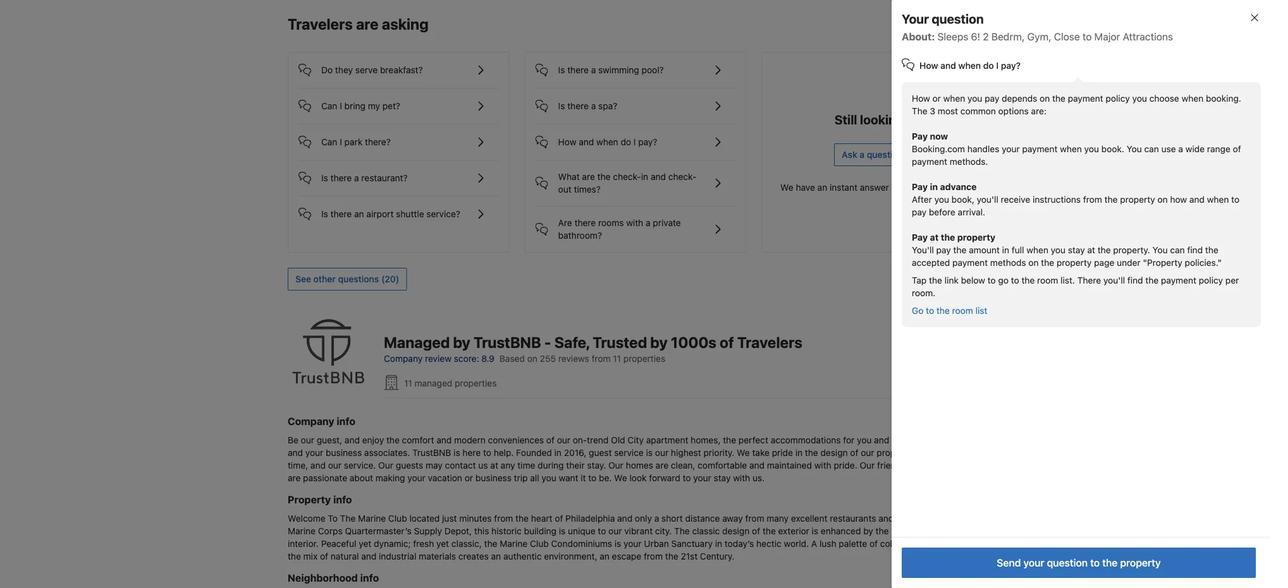 Task type: describe. For each thing, give the bounding box(es) containing it.
i left bring
[[340, 101, 342, 111]]

can inside pay now booking.com handles your payment when you book. you can use a wide range of payment methods.
[[1144, 144, 1159, 154]]

there for are there rooms with a private bathroom?
[[575, 218, 596, 228]]

away
[[722, 514, 743, 524]]

when inside the 'pay at the property you'll pay the amount in full when you stay at the property. you can find the accepted payment methods on the property page under "property policies."'
[[1027, 245, 1049, 256]]

still
[[835, 112, 857, 127]]

quartermaster's
[[345, 526, 412, 537]]

from down urban
[[644, 551, 663, 562]]

property inside button
[[1120, 557, 1161, 569]]

old
[[611, 435, 625, 446]]

on inside the 'pay at the property you'll pay the amount in full when you stay at the property. you can find the accepted payment methods on the property page under "property policies."'
[[1029, 258, 1039, 268]]

help.
[[494, 448, 514, 458]]

pay inside how or when you pay depends on the payment policy you choose when booking. the 3 most common options are:
[[985, 93, 999, 104]]

world.
[[784, 539, 809, 549]]

1 vertical spatial club
[[530, 539, 549, 549]]

swimming
[[598, 65, 639, 75]]

authentic
[[503, 551, 542, 562]]

and right natural
[[361, 551, 377, 562]]

from right away
[[745, 514, 764, 524]]

1 horizontal spatial questions
[[925, 182, 965, 193]]

company info
[[288, 415, 355, 428]]

you up 'common'
[[968, 93, 982, 104]]

just
[[442, 514, 457, 524]]

is up contact
[[454, 448, 460, 458]]

palette
[[839, 539, 867, 549]]

you inside the 'pay at the property you'll pay the amount in full when you stay at the property. you can find the accepted payment methods on the property page under "property policies."'
[[1051, 245, 1066, 256]]

from inside "pay in advance after you book, you'll receive instructions from the property on how and when to pay before arrival."
[[1083, 194, 1102, 205]]

see availability button
[[906, 14, 983, 37]]

i up what are the check-in and check- out times? button
[[634, 137, 636, 147]]

2 vertical spatial marine
[[500, 539, 528, 549]]

i inside dialog
[[996, 60, 999, 71]]

with left 'us.' at the right
[[733, 473, 750, 483]]

of up founded
[[546, 435, 555, 446]]

and up properties,
[[874, 435, 889, 446]]

2 horizontal spatial we
[[780, 182, 794, 193]]

0 horizontal spatial travelers
[[288, 15, 353, 33]]

a left spa?
[[591, 101, 596, 111]]

0 horizontal spatial by
[[453, 334, 470, 351]]

on inside managed by trustbnb - safe, trusted by 1000s of travelers company review score: 8.9 based on 255 reviews from 11 properties
[[527, 354, 538, 364]]

how and when do i pay? inside your question dialog
[[920, 60, 1021, 71]]

take
[[752, 448, 770, 458]]

to inside your question about: sleeps 6! 2 bedrm, gym, close to major attractions
[[1083, 31, 1092, 43]]

0 horizontal spatial business
[[326, 448, 362, 458]]

is up homes
[[646, 448, 653, 458]]

comfort
[[402, 435, 434, 446]]

payment inside how or when you pay depends on the payment policy you choose when booking. the 3 most common options are:
[[1068, 93, 1103, 104]]

payment down booking.com
[[912, 157, 947, 167]]

in inside welcome to the marine club located just minutes from the heart of philadelphia and only a short distance away from many excellent restaurants and attractions. once the marine corps quartermaster's supply depot, this historic building is unique to our vibrant city. the classic design of the exterior is enhanced by the timeless decor of the interior. peaceful yet dynamic; fresh yet classic, the marine club condominiums is your urban sanctuary in today's hectic world. a lush palette of colors juxtaposed with the mix of natural and industrial materials creates an authentic environment, an escape from the 21st century.
[[715, 539, 722, 549]]

about:
[[902, 31, 935, 43]]

managed by trustbnb - safe, trusted by 1000s of travelers company review score: 8.9 based on 255 reviews from 11 properties
[[384, 334, 802, 364]]

there for is there an airport shuttle service?
[[330, 209, 352, 219]]

you'll inside tap the link below to go to the room list. there you'll find the payment policy per room.
[[1104, 275, 1125, 286]]

passionate
[[303, 473, 347, 483]]

and left enjoy
[[345, 435, 360, 446]]

is left 'unique' on the left bottom of the page
[[559, 526, 566, 537]]

pay at the property you'll pay the amount in full when you stay at the property. you can find the accepted payment methods on the property page under "property policies."
[[912, 232, 1222, 268]]

enhanced
[[821, 526, 861, 537]]

shuttle
[[396, 209, 424, 219]]

from up the historic
[[494, 514, 513, 524]]

question for ask a question
[[867, 149, 903, 160]]

on inside how or when you pay depends on the payment policy you choose when booking. the 3 most common options are:
[[1040, 93, 1050, 104]]

in inside the 'pay at the property you'll pay the amount in full when you stay at the property. you can find the accepted payment methods on the property page under "property policies."'
[[1002, 245, 1009, 256]]

stay inside be our guest, and enjoy the comfort and modern conveniences of our on-trend old city apartment homes,  the perfect accommodations for you and your family, or you and your business associates.   trustbnb is here to help. founded in 2016, guest service is our highest priority. we take pride in the design of our properties, our response time, and our service. our guests may contact us at any time during their stay.  our homes are clean, comfortable and maintained with pride. our friendly and helpful staff are passionate about making your vacation or business trip all you want it to be. we look forward to your stay with us.
[[714, 473, 731, 483]]

with left pride.
[[814, 460, 831, 471]]

is for is there a restaurant?
[[321, 173, 328, 183]]

you inside pay now booking.com handles your payment when you book. you can use a wide range of payment methods.
[[1084, 144, 1099, 154]]

0 horizontal spatial properties
[[455, 378, 497, 389]]

(20)
[[381, 274, 399, 285]]

amount
[[969, 245, 1000, 256]]

you inside the 'pay at the property you'll pay the amount in full when you stay at the property. you can find the accepted payment methods on the property page under "property policies."'
[[1153, 245, 1168, 256]]

are up forward
[[656, 460, 669, 471]]

i left park
[[340, 137, 342, 147]]

of up "hectic"
[[752, 526, 760, 537]]

find inside tap the link below to go to the room list. there you'll find the payment policy per room.
[[1128, 275, 1143, 286]]

can i bring my pet? button
[[299, 88, 499, 114]]

they
[[335, 65, 353, 75]]

looking?
[[860, 112, 910, 127]]

receive
[[1001, 194, 1030, 205]]

many
[[767, 514, 789, 524]]

reviews
[[558, 354, 589, 364]]

wide
[[1186, 144, 1205, 154]]

can for can i park there?
[[321, 137, 337, 147]]

8.9
[[481, 354, 494, 364]]

it
[[581, 473, 586, 483]]

of right mix
[[320, 551, 328, 562]]

an right 'have' at the right top
[[818, 182, 827, 193]]

to inside the send your question to the property button
[[1090, 557, 1100, 569]]

use
[[1161, 144, 1176, 154]]

us.
[[753, 473, 765, 483]]

unique
[[568, 526, 595, 537]]

in up "during"
[[554, 448, 562, 458]]

1 horizontal spatial by
[[650, 334, 668, 351]]

payment inside the 'pay at the property you'll pay the amount in full when you stay at the property. you can find the accepted payment methods on the property page under "property policies."'
[[952, 258, 988, 268]]

see other questions (20)
[[295, 274, 399, 285]]

2 check- from the left
[[668, 172, 697, 182]]

sanctuary
[[671, 539, 713, 549]]

helpful
[[928, 460, 956, 471]]

see for see other questions (20)
[[295, 274, 311, 285]]

1 vertical spatial marine
[[288, 526, 316, 537]]

the inside what are the check-in and check- out times?
[[597, 172, 611, 182]]

policy inside tap the link below to go to the room list. there you'll find the payment policy per room.
[[1199, 275, 1223, 286]]

how inside button
[[558, 137, 576, 147]]

there for is there a spa?
[[567, 101, 589, 111]]

most inside how or when you pay depends on the payment policy you choose when booking. the 3 most common options are:
[[938, 106, 958, 116]]

other
[[313, 274, 336, 285]]

we have an instant answer to most questions
[[780, 182, 965, 193]]

attractions
[[1123, 31, 1173, 43]]

with inside welcome to the marine club located just minutes from the heart of philadelphia and only a short distance away from many excellent restaurants and attractions. once the marine corps quartermaster's supply depot, this historic building is unique to our vibrant city. the classic design of the exterior is enhanced by the timeless decor of the interior. peaceful yet dynamic; fresh yet classic, the marine club condominiums is your urban sanctuary in today's hectic world. a lush palette of colors juxtaposed with the mix of natural and industrial materials creates an authentic environment, an escape from the 21st century.
[[955, 539, 972, 549]]

and down be at the left bottom of the page
[[288, 448, 303, 458]]

company inside managed by trustbnb - safe, trusted by 1000s of travelers company review score: 8.9 based on 255 reviews from 11 properties
[[384, 354, 423, 364]]

and down properties,
[[910, 460, 926, 471]]

when right choose
[[1182, 93, 1204, 104]]

pay for pay now booking.com handles your payment when you book. you can use a wide range of payment methods.
[[912, 131, 928, 142]]

and down sleeps
[[941, 60, 956, 71]]

there for is there a swimming pool?
[[567, 65, 589, 75]]

info for property info
[[333, 494, 352, 506]]

see for see availability
[[914, 20, 929, 30]]

list.
[[1061, 275, 1075, 286]]

your down clean,
[[693, 473, 711, 483]]

ask
[[842, 149, 857, 160]]

are there rooms with a private bathroom? button
[[535, 207, 736, 242]]

ask a question
[[842, 149, 903, 160]]

classic,
[[451, 539, 482, 549]]

2 our from the left
[[608, 460, 623, 471]]

to inside welcome to the marine club located just minutes from the heart of philadelphia and only a short distance away from many excellent restaurants and attractions. once the marine corps quartermaster's supply depot, this historic building is unique to our vibrant city. the classic design of the exterior is enhanced by the timeless decor of the interior. peaceful yet dynamic; fresh yet classic, the marine club condominiums is your urban sanctuary in today's hectic world. a lush palette of colors juxtaposed with the mix of natural and industrial materials creates an authentic environment, an escape from the 21st century.
[[598, 526, 606, 537]]

properties inside managed by trustbnb - safe, trusted by 1000s of travelers company review score: 8.9 based on 255 reviews from 11 properties
[[623, 354, 665, 364]]

and left modern
[[437, 435, 452, 446]]

your inside pay now booking.com handles your payment when you book. you can use a wide range of payment methods.
[[1002, 144, 1020, 154]]

a inside are there rooms with a private bathroom?
[[646, 218, 651, 228]]

associates.
[[364, 448, 410, 458]]

methods.
[[950, 157, 988, 167]]

design inside be our guest, and enjoy the comfort and modern conveniences of our on-trend old city apartment homes,  the perfect accommodations for you and your family, or you and your business associates.   trustbnb is here to help. founded in 2016, guest service is our highest priority. we take pride in the design of our properties, our response time, and our service. our guests may contact us at any time during their stay.  our homes are clean, comfortable and maintained with pride. our friendly and helpful staff are passionate about making your vacation or business trip all you want it to be. we look forward to your stay with us.
[[821, 448, 848, 458]]

1 vertical spatial or
[[941, 435, 949, 446]]

located
[[409, 514, 440, 524]]

and left only
[[617, 514, 633, 524]]

is up a
[[812, 526, 818, 537]]

a inside pay now booking.com handles your payment when you book. you can use a wide range of payment methods.
[[1178, 144, 1183, 154]]

service?
[[426, 209, 460, 219]]

are there rooms with a private bathroom?
[[558, 218, 681, 241]]

guest
[[589, 448, 612, 458]]

a left restaurant?
[[354, 173, 359, 183]]

can i bring my pet?
[[321, 101, 400, 111]]

on inside "pay in advance after you book, you'll receive instructions from the property on how and when to pay before arrival."
[[1158, 194, 1168, 205]]

when up 'common'
[[943, 93, 965, 104]]

homes,
[[691, 435, 721, 446]]

2016,
[[564, 448, 586, 458]]

how inside how or when you pay depends on the payment policy you choose when booking. the 3 most common options are:
[[912, 93, 930, 104]]

our up passionate
[[328, 460, 342, 471]]

room inside button
[[952, 306, 973, 316]]

to inside go to the room list button
[[926, 306, 934, 316]]

instant
[[830, 182, 858, 193]]

and up 'us.' at the right
[[749, 460, 765, 471]]

the inside how or when you pay depends on the payment policy you choose when booking. the 3 most common options are:
[[912, 106, 928, 116]]

is for is there an airport shuttle service?
[[321, 209, 328, 219]]

when inside 'how and when do i pay?' button
[[596, 137, 618, 147]]

1 horizontal spatial at
[[930, 232, 939, 243]]

our down the family,
[[924, 448, 937, 458]]

a right "ask" at top
[[860, 149, 865, 160]]

2 yet from the left
[[436, 539, 449, 549]]

payment down are:
[[1022, 144, 1058, 154]]

1 horizontal spatial marine
[[358, 514, 386, 524]]

property inside "pay in advance after you book, you'll receive instructions from the property on how and when to pay before arrival."
[[1120, 194, 1155, 205]]

guest,
[[317, 435, 342, 446]]

depends
[[1002, 93, 1037, 104]]

1000s
[[671, 334, 717, 351]]

bring
[[344, 101, 366, 111]]

our down apartment
[[655, 448, 669, 458]]

accommodations
[[771, 435, 841, 446]]

you down "during"
[[542, 473, 556, 483]]

a inside welcome to the marine club located just minutes from the heart of philadelphia and only a short distance away from many excellent restaurants and attractions. once the marine corps quartermaster's supply depot, this historic building is unique to our vibrant city. the classic design of the exterior is enhanced by the timeless decor of the interior. peaceful yet dynamic; fresh yet classic, the marine club condominiums is your urban sanctuary in today's hectic world. a lush palette of colors juxtaposed with the mix of natural and industrial materials creates an authentic environment, an escape from the 21st century.
[[654, 514, 659, 524]]

question inside your question about: sleeps 6! 2 bedrm, gym, close to major attractions
[[932, 11, 984, 26]]

pay inside the 'pay at the property you'll pay the amount in full when you stay at the property. you can find the accepted payment methods on the property page under "property policies."'
[[936, 245, 951, 256]]

tap the link below to go to the room list. there you'll find the payment policy per room.
[[912, 275, 1242, 299]]

you'll inside "pay in advance after you book, you'll receive instructions from the property on how and when to pay before arrival."
[[977, 194, 998, 205]]

is for is there a spa?
[[558, 101, 565, 111]]

pay for pay at the property you'll pay the amount in full when you stay at the property. you can find the accepted payment methods on the property page under "property policies."
[[912, 232, 928, 243]]

of right the heart
[[555, 514, 563, 524]]

you inside pay now booking.com handles your payment when you book. you can use a wide range of payment methods.
[[1127, 144, 1142, 154]]

you up response
[[952, 435, 966, 446]]

times?
[[574, 184, 601, 195]]

pay now booking.com handles your payment when you book. you can use a wide range of payment methods.
[[912, 131, 1244, 167]]

go
[[912, 306, 924, 316]]

our left on-
[[557, 435, 570, 446]]

are left asking
[[356, 15, 379, 33]]

policy inside how or when you pay depends on the payment policy you choose when booking. the 3 most common options are:
[[1106, 93, 1130, 104]]

century.
[[700, 551, 734, 562]]

0 horizontal spatial company
[[288, 415, 334, 428]]

and up passionate
[[310, 460, 326, 471]]

only
[[635, 514, 652, 524]]

and down is there a spa?
[[579, 137, 594, 147]]

your down the guest,
[[305, 448, 323, 458]]

philadelphia
[[565, 514, 615, 524]]

stay.
[[587, 460, 606, 471]]

room inside tap the link below to go to the room list. there you'll find the payment policy per room.
[[1037, 275, 1058, 286]]

you left choose
[[1132, 93, 1147, 104]]

of left colors
[[870, 539, 878, 549]]

pool?
[[642, 65, 664, 75]]

contact
[[445, 460, 476, 471]]

info for neighborhood info
[[360, 572, 379, 584]]

0 horizontal spatial club
[[388, 514, 407, 524]]

timeless
[[891, 526, 925, 537]]

our left properties,
[[861, 448, 874, 458]]

be our guest, and enjoy the comfort and modern conveniences of our on-trend old city apartment homes,  the perfect accommodations for you and your family, or you and your business associates.   trustbnb is here to help. founded in 2016, guest service is our highest priority. we take pride in the design of our properties, our response time, and our service. our guests may contact us at any time during their stay.  our homes are clean, comfortable and maintained with pride. our friendly and helpful staff are passionate about making your vacation or business trip all you want it to be. we look forward to your stay with us.
[[288, 435, 977, 483]]

a left swimming
[[591, 65, 596, 75]]

urban
[[644, 539, 669, 549]]

an right creates
[[491, 551, 501, 562]]

there for is there a restaurant?
[[330, 173, 352, 183]]

apartment
[[646, 435, 688, 446]]

heart
[[531, 514, 552, 524]]

travelers inside managed by trustbnb - safe, trusted by 1000s of travelers company review score: 8.9 based on 255 reviews from 11 properties
[[737, 334, 802, 351]]

welcome to the marine club located just minutes from the heart of philadelphia and only a short distance away from many excellent restaurants and attractions. once the marine corps quartermaster's supply depot, this historic building is unique to our vibrant city. the classic design of the exterior is enhanced by the timeless decor of the interior. peaceful yet dynamic; fresh yet classic, the marine club condominiums is your urban sanctuary in today's hectic world. a lush palette of colors juxtaposed with the mix of natural and industrial materials creates an authentic environment, an escape from the 21st century.
[[288, 514, 982, 562]]

do inside button
[[621, 137, 631, 147]]

1 vertical spatial business
[[475, 473, 512, 483]]

booking.
[[1206, 93, 1241, 104]]

there?
[[365, 137, 391, 147]]

is up escape
[[615, 539, 621, 549]]

below
[[961, 275, 985, 286]]

1 vertical spatial at
[[1087, 245, 1095, 256]]

can for can i bring my pet?
[[321, 101, 337, 111]]

design inside welcome to the marine club located just minutes from the heart of philadelphia and only a short distance away from many excellent restaurants and attractions. once the marine corps quartermaster's supply depot, this historic building is unique to our vibrant city. the classic design of the exterior is enhanced by the timeless decor of the interior. peaceful yet dynamic; fresh yet classic, the marine club condominiums is your urban sanctuary in today's hectic world. a lush palette of colors juxtaposed with the mix of natural and industrial materials creates an authentic environment, an escape from the 21st century.
[[722, 526, 750, 537]]



Task type: vqa. For each thing, say whether or not it's contained in the screenshot.
the Your account menu Simon Jacob Genius Level 1 "element"
no



Task type: locate. For each thing, give the bounding box(es) containing it.
3 our from the left
[[860, 460, 875, 471]]

the right the to
[[340, 514, 356, 524]]

check- down 'how and when do i pay?' button
[[613, 172, 641, 182]]

business down the guest,
[[326, 448, 362, 458]]

2 vertical spatial we
[[614, 473, 627, 483]]

0 vertical spatial club
[[388, 514, 407, 524]]

be.
[[599, 473, 612, 483]]

is there a spa?
[[558, 101, 617, 111]]

on left how
[[1158, 194, 1168, 205]]

info for company info
[[337, 415, 355, 428]]

pay? inside your question dialog
[[1001, 60, 1021, 71]]

our down associates.
[[378, 460, 393, 471]]

when down 6!
[[958, 60, 981, 71]]

0 horizontal spatial can
[[1144, 144, 1159, 154]]

today's
[[725, 539, 754, 549]]

do inside your question dialog
[[983, 60, 994, 71]]

of inside pay now booking.com handles your payment when you book. you can use a wide range of payment methods.
[[1233, 144, 1241, 154]]

1 horizontal spatial 11
[[613, 354, 621, 364]]

full
[[1012, 245, 1024, 256]]

0 vertical spatial the
[[912, 106, 928, 116]]

your inside the send your question to the property button
[[1024, 557, 1044, 569]]

1 vertical spatial see
[[295, 274, 311, 285]]

with down once
[[955, 539, 972, 549]]

can up '"property'
[[1170, 245, 1185, 256]]

2 horizontal spatial our
[[860, 460, 875, 471]]

want
[[559, 473, 578, 483]]

interior.
[[288, 539, 319, 549]]

0 vertical spatial you'll
[[977, 194, 998, 205]]

what are the check-in and check- out times? button
[[535, 161, 736, 196]]

1 vertical spatial 11
[[404, 378, 412, 389]]

marine up interior.
[[288, 526, 316, 537]]

1 can from the top
[[321, 101, 337, 111]]

and inside what are the check-in and check- out times?
[[651, 172, 666, 182]]

your question about: sleeps 6! 2 bedrm, gym, close to major attractions
[[902, 11, 1173, 43]]

0 horizontal spatial the
[[340, 514, 356, 524]]

at inside be our guest, and enjoy the comfort and modern conveniences of our on-trend old city apartment homes,  the perfect accommodations for you and your family, or you and your business associates.   trustbnb is here to help. founded in 2016, guest service is our highest priority. we take pride in the design of our properties, our response time, and our service. our guests may contact us at any time during their stay.  our homes are clean, comfortable and maintained with pride. our friendly and helpful staff are passionate about making your vacation or business trip all you want it to be. we look forward to your stay with us.
[[490, 460, 498, 471]]

0 vertical spatial we
[[780, 182, 794, 193]]

methods
[[990, 258, 1026, 268]]

the
[[1052, 93, 1066, 104], [597, 172, 611, 182], [1105, 194, 1118, 205], [941, 232, 955, 243], [953, 245, 967, 256], [1098, 245, 1111, 256], [1205, 245, 1219, 256], [1041, 258, 1054, 268], [929, 275, 942, 286], [1022, 275, 1035, 286], [1146, 275, 1159, 286], [937, 306, 950, 316], [386, 435, 400, 446], [723, 435, 736, 446], [805, 448, 818, 458], [516, 514, 529, 524], [969, 514, 982, 524], [763, 526, 776, 537], [876, 526, 889, 537], [964, 526, 977, 537], [484, 539, 497, 549], [288, 551, 301, 562], [665, 551, 678, 562], [1102, 557, 1118, 569]]

1 vertical spatial pay
[[912, 207, 927, 218]]

send
[[997, 557, 1021, 569]]

1 vertical spatial can
[[321, 137, 337, 147]]

11 left managed
[[404, 378, 412, 389]]

find inside the 'pay at the property you'll pay the amount in full when you stay at the property. you can find the accepted payment methods on the property page under "property policies."'
[[1187, 245, 1203, 256]]

is there a spa? button
[[535, 88, 736, 114]]

range
[[1207, 144, 1231, 154]]

is down 'is there a restaurant?'
[[321, 209, 328, 219]]

1 vertical spatial you
[[1153, 245, 1168, 256]]

club up quartermaster's
[[388, 514, 407, 524]]

book,
[[952, 194, 975, 205]]

1 horizontal spatial properties
[[623, 354, 665, 364]]

0 horizontal spatial pay
[[912, 207, 927, 218]]

you left book.
[[1084, 144, 1099, 154]]

yet up 'materials'
[[436, 539, 449, 549]]

check- up private
[[668, 172, 697, 182]]

1 vertical spatial we
[[737, 448, 750, 458]]

how and when do i pay? down 6!
[[920, 60, 1021, 71]]

2 can from the top
[[321, 137, 337, 147]]

to inside "pay in advance after you book, you'll receive instructions from the property on how and when to pay before arrival."
[[1231, 194, 1240, 205]]

our inside welcome to the marine club located just minutes from the heart of philadelphia and only a short distance away from many excellent restaurants and attractions. once the marine corps quartermaster's supply depot, this historic building is unique to our vibrant city. the classic design of the exterior is enhanced by the timeless decor of the interior. peaceful yet dynamic; fresh yet classic, the marine club condominiums is your urban sanctuary in today's hectic world. a lush palette of colors juxtaposed with the mix of natural and industrial materials creates an authentic environment, an escape from the 21st century.
[[608, 526, 622, 537]]

11 down trusted
[[613, 354, 621, 364]]

1 horizontal spatial room
[[1037, 275, 1058, 286]]

availability
[[932, 20, 976, 30]]

0 vertical spatial can
[[321, 101, 337, 111]]

2 pay from the top
[[912, 182, 928, 192]]

when right 'full' at the right
[[1027, 245, 1049, 256]]

can left park
[[321, 137, 337, 147]]

or up response
[[941, 435, 949, 446]]

your down guests
[[407, 473, 425, 483]]

advance
[[940, 182, 977, 192]]

0 horizontal spatial yet
[[359, 539, 371, 549]]

can left the use
[[1144, 144, 1159, 154]]

0 vertical spatial question
[[932, 11, 984, 26]]

corps
[[318, 526, 343, 537]]

21st
[[681, 551, 698, 562]]

bathroom?
[[558, 230, 602, 241]]

1 horizontal spatial most
[[938, 106, 958, 116]]

a right the use
[[1178, 144, 1183, 154]]

0 vertical spatial at
[[930, 232, 939, 243]]

3
[[930, 106, 935, 116]]

0 horizontal spatial we
[[614, 473, 627, 483]]

of right range
[[1233, 144, 1241, 154]]

and up timeless
[[879, 514, 894, 524]]

1 vertical spatial question
[[867, 149, 903, 160]]

pay up after
[[912, 182, 928, 192]]

is left spa?
[[558, 101, 565, 111]]

our right pride.
[[860, 460, 875, 471]]

tap
[[912, 275, 927, 286]]

0 vertical spatial policy
[[1106, 93, 1130, 104]]

pay? inside button
[[638, 137, 657, 147]]

yet down quartermaster's
[[359, 539, 371, 549]]

trusted
[[593, 334, 647, 351]]

be
[[288, 435, 298, 446]]

this
[[474, 526, 489, 537]]

is there a restaurant? button
[[299, 161, 499, 186]]

0 vertical spatial properties
[[623, 354, 665, 364]]

how up what
[[558, 137, 576, 147]]

pay in advance after you book, you'll receive instructions from the property on how and when to pay before arrival.
[[912, 182, 1242, 218]]

by up palette
[[863, 526, 873, 537]]

0 horizontal spatial room
[[952, 306, 973, 316]]

you inside "pay in advance after you book, you'll receive instructions from the property on how and when to pay before arrival."
[[934, 194, 949, 205]]

is there a swimming pool?
[[558, 65, 664, 75]]

0 horizontal spatial 11
[[404, 378, 412, 389]]

company up be at the left bottom of the page
[[288, 415, 334, 428]]

0 vertical spatial find
[[1187, 245, 1203, 256]]

or inside how or when you pay depends on the payment policy you choose when booking. the 3 most common options are:
[[933, 93, 941, 104]]

of down once
[[954, 526, 962, 537]]

is
[[558, 65, 565, 75], [558, 101, 565, 111], [321, 173, 328, 183], [321, 209, 328, 219]]

do down 2
[[983, 60, 994, 71]]

1 vertical spatial most
[[902, 182, 922, 193]]

0 vertical spatial or
[[933, 93, 941, 104]]

1 horizontal spatial you
[[1153, 245, 1168, 256]]

payment inside tap the link below to go to the room list. there you'll find the payment policy per room.
[[1161, 275, 1197, 286]]

we down perfect
[[737, 448, 750, 458]]

your question dialog
[[871, 0, 1271, 589]]

from inside managed by trustbnb - safe, trusted by 1000s of travelers company review score: 8.9 based on 255 reviews from 11 properties
[[592, 354, 611, 364]]

do up what are the check-in and check- out times? button
[[621, 137, 631, 147]]

1 pay from the top
[[912, 131, 928, 142]]

for
[[843, 435, 855, 446]]

0 horizontal spatial check-
[[613, 172, 641, 182]]

1 vertical spatial find
[[1128, 275, 1143, 286]]

pride.
[[834, 460, 857, 471]]

1 horizontal spatial can
[[1170, 245, 1185, 256]]

in inside what are the check-in and check- out times?
[[641, 172, 648, 182]]

0 vertical spatial marine
[[358, 514, 386, 524]]

of inside managed by trustbnb - safe, trusted by 1000s of travelers company review score: 8.9 based on 255 reviews from 11 properties
[[720, 334, 734, 351]]

serve
[[355, 65, 378, 75]]

see up about:
[[914, 20, 929, 30]]

the inside "pay in advance after you book, you'll receive instructions from the property on how and when to pay before arrival."
[[1105, 194, 1118, 205]]

1 vertical spatial company
[[288, 415, 334, 428]]

policy
[[1106, 93, 1130, 104], [1199, 275, 1223, 286]]

in up after
[[930, 182, 938, 192]]

book.
[[1102, 144, 1124, 154]]

1 vertical spatial questions
[[338, 274, 379, 285]]

or
[[933, 93, 941, 104], [941, 435, 949, 446], [465, 473, 473, 483]]

in up century. at the bottom of the page
[[715, 539, 722, 549]]

by inside welcome to the marine club located just minutes from the heart of philadelphia and only a short distance away from many excellent restaurants and attractions. once the marine corps quartermaster's supply depot, this historic building is unique to our vibrant city. the classic design of the exterior is enhanced by the timeless decor of the interior. peaceful yet dynamic; fresh yet classic, the marine club condominiums is your urban sanctuary in today's hectic world. a lush palette of colors juxtaposed with the mix of natural and industrial materials creates an authentic environment, an escape from the 21st century.
[[863, 526, 873, 537]]

an
[[818, 182, 827, 193], [354, 209, 364, 219], [491, 551, 501, 562], [600, 551, 610, 562]]

"property
[[1143, 258, 1182, 268]]

about
[[350, 473, 373, 483]]

major
[[1094, 31, 1120, 43]]

service.
[[344, 460, 376, 471]]

2 vertical spatial at
[[490, 460, 498, 471]]

at right the us
[[490, 460, 498, 471]]

we left 'have' at the right top
[[780, 182, 794, 193]]

2 horizontal spatial marine
[[500, 539, 528, 549]]

0 vertical spatial 11
[[613, 354, 621, 364]]

in down accommodations
[[795, 448, 803, 458]]

by
[[453, 334, 470, 351], [650, 334, 668, 351], [863, 526, 873, 537]]

1 horizontal spatial pay
[[936, 245, 951, 256]]

page
[[1094, 258, 1115, 268]]

0 horizontal spatial find
[[1128, 275, 1143, 286]]

club down the building
[[530, 539, 549, 549]]

0 vertical spatial how
[[920, 60, 938, 71]]

1 vertical spatial stay
[[714, 473, 731, 483]]

policy down 'policies."'
[[1199, 275, 1223, 286]]

pay for pay in advance after you book, you'll receive instructions from the property on how and when to pay before arrival.
[[912, 182, 928, 192]]

0 horizontal spatial design
[[722, 526, 750, 537]]

city
[[628, 435, 644, 446]]

are down the time,
[[288, 473, 301, 483]]

2 horizontal spatial at
[[1087, 245, 1095, 256]]

or down contact
[[465, 473, 473, 483]]

at
[[930, 232, 939, 243], [1087, 245, 1095, 256], [490, 460, 498, 471]]

property
[[1120, 194, 1155, 205], [957, 232, 996, 243], [1057, 258, 1092, 268], [1120, 557, 1161, 569]]

see other questions (20) button
[[288, 268, 407, 291]]

0 vertical spatial most
[[938, 106, 958, 116]]

1 horizontal spatial the
[[674, 526, 690, 537]]

how down about:
[[920, 60, 938, 71]]

asking
[[382, 15, 429, 33]]

1 yet from the left
[[359, 539, 371, 549]]

1 horizontal spatial travelers
[[737, 334, 802, 351]]

11 inside managed by trustbnb - safe, trusted by 1000s of travelers company review score: 8.9 based on 255 reviews from 11 properties
[[613, 354, 621, 364]]

on left 255
[[527, 354, 538, 364]]

find
[[1187, 245, 1203, 256], [1128, 275, 1143, 286]]

0 vertical spatial stay
[[1068, 245, 1085, 256]]

question for send your question to the property
[[1047, 557, 1088, 569]]

1 horizontal spatial question
[[932, 11, 984, 26]]

there up is there a spa?
[[567, 65, 589, 75]]

i
[[996, 60, 999, 71], [340, 101, 342, 111], [340, 137, 342, 147], [634, 137, 636, 147]]

options
[[998, 106, 1029, 116]]

an left airport
[[354, 209, 364, 219]]

accepted
[[912, 258, 950, 268]]

pet?
[[382, 101, 400, 111]]

1 our from the left
[[378, 460, 393, 471]]

pay inside the 'pay at the property you'll pay the amount in full when you stay at the property. you can find the accepted payment methods on the property page under "property policies."'
[[912, 232, 928, 243]]

1 horizontal spatial find
[[1187, 245, 1203, 256]]

forward
[[649, 473, 680, 483]]

founded
[[516, 448, 552, 458]]

most right 3 in the top of the page
[[938, 106, 958, 116]]

under
[[1117, 258, 1141, 268]]

there inside button
[[330, 209, 352, 219]]

1 vertical spatial pay?
[[638, 137, 657, 147]]

dynamic;
[[374, 539, 411, 549]]

2 vertical spatial or
[[465, 473, 473, 483]]

1 horizontal spatial how and when do i pay?
[[920, 60, 1021, 71]]

business down the us
[[475, 473, 512, 483]]

is there an airport shuttle service?
[[321, 209, 460, 219]]

1 horizontal spatial do
[[983, 60, 994, 71]]

1 horizontal spatial policy
[[1199, 275, 1223, 286]]

0 horizontal spatial policy
[[1106, 93, 1130, 104]]

pay inside pay now booking.com handles your payment when you book. you can use a wide range of payment methods.
[[912, 131, 928, 142]]

question right send
[[1047, 557, 1088, 569]]

we
[[780, 182, 794, 193], [737, 448, 750, 458], [614, 473, 627, 483]]

before
[[929, 207, 955, 218]]

0 vertical spatial questions
[[925, 182, 965, 193]]

2 vertical spatial the
[[674, 526, 690, 537]]

there
[[1077, 275, 1101, 286]]

colors
[[880, 539, 905, 549]]

1 vertical spatial pay
[[912, 182, 928, 192]]

there left spa?
[[567, 101, 589, 111]]

0 horizontal spatial do
[[621, 137, 631, 147]]

there inside are there rooms with a private bathroom?
[[575, 218, 596, 228]]

6!
[[971, 31, 980, 43]]

questions inside button
[[338, 274, 379, 285]]

0 vertical spatial trustbnb
[[474, 334, 541, 351]]

1 vertical spatial how and when do i pay?
[[558, 137, 657, 147]]

pay?
[[1001, 60, 1021, 71], [638, 137, 657, 147]]

0 horizontal spatial you'll
[[977, 194, 998, 205]]

can i park there? button
[[299, 125, 499, 150]]

and right how
[[1189, 194, 1205, 205]]

time,
[[288, 460, 308, 471]]

an left escape
[[600, 551, 610, 562]]

arrival.
[[958, 207, 985, 218]]

the inside how or when you pay depends on the payment policy you choose when booking. the 3 most common options are:
[[1052, 93, 1066, 104]]

properties down score:
[[455, 378, 497, 389]]

have
[[796, 182, 815, 193]]

and inside "pay in advance after you book, you'll receive instructions from the property on how and when to pay before arrival."
[[1189, 194, 1205, 205]]

1 horizontal spatial see
[[914, 20, 929, 30]]

are
[[558, 218, 572, 228]]

is up is there a spa?
[[558, 65, 565, 75]]

can inside the 'pay at the property you'll pay the amount in full when you stay at the property. you can find the accepted payment methods on the property page under "property policies."'
[[1170, 245, 1185, 256]]

how and when do i pay? down spa?
[[558, 137, 657, 147]]

0 vertical spatial business
[[326, 448, 362, 458]]

design
[[821, 448, 848, 458], [722, 526, 750, 537]]

properties,
[[877, 448, 921, 458]]

0 vertical spatial you
[[1127, 144, 1142, 154]]

find up 'policies."'
[[1187, 245, 1203, 256]]

when right how
[[1207, 194, 1229, 205]]

1 horizontal spatial our
[[608, 460, 623, 471]]

2 vertical spatial pay
[[912, 232, 928, 243]]

an inside button
[[354, 209, 364, 219]]

of down for on the bottom of the page
[[850, 448, 859, 458]]

pay inside "pay in advance after you book, you'll receive instructions from the property on how and when to pay before arrival."
[[912, 182, 928, 192]]

room left list. in the right top of the page
[[1037, 275, 1058, 286]]

what are the check-in and check- out times?
[[558, 172, 697, 195]]

are
[[356, 15, 379, 33], [582, 172, 595, 182], [656, 460, 669, 471], [288, 473, 301, 483]]

in inside "pay in advance after you book, you'll receive instructions from the property on how and when to pay before arrival."
[[930, 182, 938, 192]]

now
[[930, 131, 948, 142]]

1 vertical spatial how
[[912, 93, 930, 104]]

2 vertical spatial question
[[1047, 557, 1088, 569]]

maintained
[[767, 460, 812, 471]]

your up properties,
[[892, 435, 910, 446]]

staff
[[958, 460, 977, 471]]

how and when do i pay?
[[920, 60, 1021, 71], [558, 137, 657, 147]]

is inside button
[[321, 209, 328, 219]]

1 horizontal spatial trustbnb
[[474, 334, 541, 351]]

payment up pay now booking.com handles your payment when you book. you can use a wide range of payment methods.
[[1068, 93, 1103, 104]]

0 horizontal spatial pay?
[[638, 137, 657, 147]]

is down can i park there?
[[321, 173, 328, 183]]

0 vertical spatial how and when do i pay?
[[920, 60, 1021, 71]]

1 horizontal spatial club
[[530, 539, 549, 549]]

are inside what are the check-in and check- out times?
[[582, 172, 595, 182]]

info down industrial
[[360, 572, 379, 584]]

info
[[337, 415, 355, 428], [333, 494, 352, 506], [360, 572, 379, 584]]

1 horizontal spatial we
[[737, 448, 750, 458]]

travelers
[[288, 15, 353, 33], [737, 334, 802, 351]]

your down the vibrant
[[624, 539, 642, 549]]

in down 'how and when do i pay?' button
[[641, 172, 648, 182]]

1 vertical spatial trustbnb
[[412, 448, 451, 458]]

with inside are there rooms with a private bathroom?
[[626, 218, 643, 228]]

i down bedrm,
[[996, 60, 999, 71]]

comfortable
[[698, 460, 747, 471]]

policy left choose
[[1106, 93, 1130, 104]]

1 horizontal spatial you'll
[[1104, 275, 1125, 286]]

1 check- from the left
[[613, 172, 641, 182]]

2 horizontal spatial pay
[[985, 93, 999, 104]]

stay inside the 'pay at the property you'll pay the amount in full when you stay at the property. you can find the accepted payment methods on the property page under "property policies."'
[[1068, 245, 1085, 256]]

from down trusted
[[592, 354, 611, 364]]

what
[[558, 172, 580, 182]]

2 vertical spatial info
[[360, 572, 379, 584]]

pay inside "pay in advance after you book, you'll receive instructions from the property on how and when to pay before arrival."
[[912, 207, 927, 218]]

trustbnb inside managed by trustbnb - safe, trusted by 1000s of travelers company review score: 8.9 based on 255 reviews from 11 properties
[[474, 334, 541, 351]]

0 vertical spatial see
[[914, 20, 929, 30]]

from right instructions
[[1083, 194, 1102, 205]]

on up are:
[[1040, 93, 1050, 104]]

their
[[566, 460, 585, 471]]

you right for on the bottom of the page
[[857, 435, 872, 446]]

1 horizontal spatial design
[[821, 448, 848, 458]]

trustbnb inside be our guest, and enjoy the comfort and modern conveniences of our on-trend old city apartment homes,  the perfect accommodations for you and your family, or you and your business associates.   trustbnb is here to help. founded in 2016, guest service is our highest priority. we take pride in the design of our properties, our response time, and our service. our guests may contact us at any time during their stay.  our homes are clean, comfortable and maintained with pride. our friendly and helpful staff are passionate about making your vacation or business trip all you want it to be. we look forward to your stay with us.
[[412, 448, 451, 458]]

when inside "pay in advance after you book, you'll receive instructions from the property on how and when to pay before arrival."
[[1207, 194, 1229, 205]]

-
[[544, 334, 551, 351]]

0 horizontal spatial see
[[295, 274, 311, 285]]

0 horizontal spatial question
[[867, 149, 903, 160]]

1 horizontal spatial company
[[384, 354, 423, 364]]

is for is there a swimming pool?
[[558, 65, 565, 75]]

choose
[[1150, 93, 1179, 104]]

park
[[344, 137, 363, 147]]

3 pay from the top
[[912, 232, 928, 243]]

0 horizontal spatial stay
[[714, 473, 731, 483]]

materials
[[419, 551, 456, 562]]

1 vertical spatial you'll
[[1104, 275, 1125, 286]]

on right methods
[[1029, 258, 1039, 268]]

your
[[1002, 144, 1020, 154], [892, 435, 910, 446], [305, 448, 323, 458], [407, 473, 425, 483], [693, 473, 711, 483], [624, 539, 642, 549], [1024, 557, 1044, 569]]

how and when do i pay? inside button
[[558, 137, 657, 147]]

our right be at the left bottom of the page
[[301, 435, 314, 446]]

your inside welcome to the marine club located just minutes from the heart of philadelphia and only a short distance away from many excellent restaurants and attractions. once the marine corps quartermaster's supply depot, this historic building is unique to our vibrant city. the classic design of the exterior is enhanced by the timeless decor of the interior. peaceful yet dynamic; fresh yet classic, the marine club condominiums is your urban sanctuary in today's hectic world. a lush palette of colors juxtaposed with the mix of natural and industrial materials creates an authentic environment, an escape from the 21st century.
[[624, 539, 642, 549]]

condominiums
[[551, 539, 612, 549]]

sleeps
[[938, 31, 968, 43]]

go to the room list button
[[912, 305, 987, 317]]

when inside pay now booking.com handles your payment when you book. you can use a wide range of payment methods.
[[1060, 144, 1082, 154]]

payment down '"property'
[[1161, 275, 1197, 286]]



